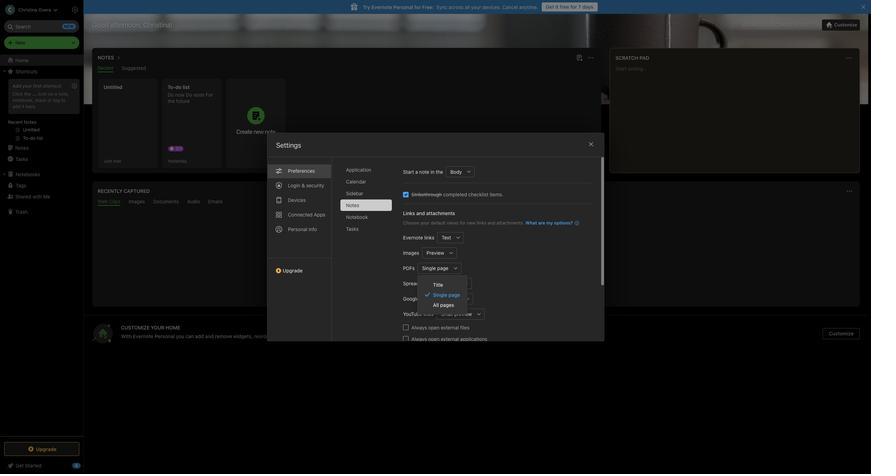 Task type: describe. For each thing, give the bounding box(es) containing it.
small preview button
[[436, 309, 474, 320]]

get it free for 7 days
[[546, 4, 594, 10]]

captured
[[124, 188, 150, 194]]

home
[[15, 57, 29, 63]]

text
[[442, 235, 451, 241]]

recently captured button
[[96, 187, 150, 196]]

get
[[546, 4, 555, 10]]

scratch pad button
[[615, 54, 650, 62]]

a inside icon on a note, notebook, stack or tag to add it here.
[[55, 91, 57, 97]]

notes inside button
[[98, 55, 114, 61]]

clip
[[454, 273, 465, 279]]

2 do from the left
[[186, 92, 192, 98]]

single page link
[[418, 290, 467, 300]]

tasks inside tasks button
[[15, 156, 28, 162]]

you
[[176, 334, 184, 340]]

login
[[288, 183, 300, 189]]

your inside tree
[[22, 83, 32, 89]]

all
[[465, 4, 470, 10]]

Choose default view option for Evernote links field
[[437, 232, 464, 243]]

youtube links
[[403, 311, 434, 317]]

web
[[466, 273, 477, 279]]

them,
[[297, 334, 311, 340]]

preferences
[[288, 168, 315, 174]]

shared with me
[[15, 194, 50, 200]]

december
[[771, 22, 793, 27]]

tag
[[53, 97, 60, 103]]

remove
[[215, 334, 232, 340]]

all pages
[[433, 302, 455, 308]]

your inside customize your home with evernote personal you can add and remove widgets, reorder and resize them, or change your background.
[[336, 334, 347, 340]]

your down links and attachments
[[420, 220, 430, 226]]

dropdown list menu
[[418, 280, 467, 310]]

anytime.
[[519, 4, 539, 10]]

Choose default view option for YouTube links field
[[436, 309, 485, 320]]

clip web content button
[[448, 271, 504, 283]]

evernote links
[[403, 235, 435, 241]]

group inside tree
[[0, 77, 83, 145]]

always open external applications
[[412, 336, 487, 342]]

login & security
[[288, 183, 324, 189]]

notes link
[[0, 142, 83, 153]]

calendar tab
[[341, 176, 392, 188]]

or inside icon on a note, notebook, stack or tag to add it here.
[[48, 97, 52, 103]]

1 horizontal spatial for
[[460, 220, 466, 226]]

always open external files
[[412, 325, 470, 331]]

tab list containing preferences
[[267, 157, 332, 341]]

preview
[[455, 311, 472, 317]]

documents tab
[[153, 199, 179, 206]]

documents
[[153, 199, 179, 205]]

checklist
[[469, 192, 489, 198]]

links and attachments
[[403, 211, 455, 216]]

new button
[[4, 37, 79, 49]]

items.
[[490, 192, 504, 198]]

shared
[[15, 194, 31, 200]]

start a note in the
[[403, 169, 443, 175]]

here.
[[26, 104, 36, 109]]

notebook,
[[13, 97, 34, 103]]

click the ...
[[13, 91, 37, 97]]

customize your home with evernote personal you can add and remove widgets, reorder and resize them, or change your background.
[[121, 325, 377, 340]]

your right all
[[471, 4, 481, 10]]

untitled
[[104, 84, 122, 90]]

1 vertical spatial customize button
[[823, 329, 861, 340]]

connected
[[288, 212, 313, 218]]

Choose default view option for Spreadsheets field
[[437, 278, 472, 289]]

sidebar
[[346, 191, 363, 197]]

shortcuts
[[16, 68, 38, 74]]

get it free for 7 days button
[[542, 2, 598, 11]]

2023
[[801, 22, 812, 27]]

single inside button
[[422, 266, 436, 271]]

add inside icon on a note, notebook, stack or tag to add it here.
[[13, 104, 21, 109]]

strikethrough
[[412, 192, 442, 198]]

applications
[[460, 336, 487, 342]]

security
[[306, 183, 324, 189]]

now inside to-do list do now do soon for the future
[[175, 92, 185, 98]]

web.
[[512, 259, 524, 265]]

preview
[[427, 250, 444, 256]]

home link
[[0, 55, 84, 66]]

your
[[151, 325, 165, 331]]

it inside button
[[556, 4, 559, 10]]

7
[[579, 4, 582, 10]]

preview button
[[422, 248, 446, 259]]

youtube
[[403, 311, 422, 317]]

body button
[[446, 166, 464, 177]]

open for always open external files
[[428, 325, 440, 331]]

icon
[[38, 91, 47, 97]]

the right the from
[[502, 259, 511, 265]]

tab list containing recent
[[94, 65, 600, 72]]

or inside customize your home with evernote personal you can add and remove widgets, reorder and resize them, or change your background.
[[312, 334, 317, 340]]

try evernote personal for free: sync across all your devices. cancel anytime.
[[363, 4, 539, 10]]

1 vertical spatial images
[[403, 250, 419, 256]]

single page inside single page link
[[433, 292, 460, 298]]

notebooks
[[16, 171, 40, 177]]

and left resize on the bottom of the page
[[273, 334, 281, 340]]

1 do from the left
[[168, 92, 174, 98]]

external for applications
[[441, 336, 459, 342]]

soon
[[194, 92, 204, 98]]

evernote inside customize your home with evernote personal you can add and remove widgets, reorder and resize them, or change your background.
[[133, 334, 154, 340]]

shortcuts button
[[0, 66, 83, 77]]

title link
[[418, 280, 467, 290]]

add your first shortcut
[[13, 83, 61, 89]]

for for free:
[[415, 4, 421, 10]]

try
[[363, 4, 371, 10]]

Choose default view option for Google Drive links field
[[446, 294, 474, 305]]

shortcut
[[43, 83, 61, 89]]

note for new
[[265, 129, 276, 135]]

pdfs
[[403, 266, 415, 271]]

good
[[92, 21, 109, 29]]

trash link
[[0, 206, 83, 217]]

what
[[526, 220, 537, 226]]

Choose default view option for Images field
[[422, 248, 457, 259]]

afternoon,
[[111, 21, 142, 29]]

recent notes
[[8, 119, 36, 125]]

can
[[186, 334, 194, 340]]

wednesday,
[[743, 22, 770, 27]]

on
[[48, 91, 53, 97]]

tab list containing web clips
[[94, 199, 859, 206]]

1 vertical spatial personal
[[288, 227, 307, 232]]

upgrade for the bottom the upgrade popup button
[[36, 447, 57, 453]]

scratch
[[616, 55, 639, 61]]

notes up tasks button
[[15, 145, 29, 151]]

for for 7
[[571, 4, 577, 10]]

with
[[121, 334, 132, 340]]

application tab
[[341, 164, 392, 176]]

christina!
[[144, 21, 173, 29]]

free:
[[423, 4, 434, 10]]

page inside button
[[437, 266, 449, 271]]

Start writing… text field
[[616, 66, 860, 167]]

all
[[433, 302, 439, 308]]

attachments.
[[497, 220, 524, 226]]



Task type: vqa. For each thing, say whether or not it's contained in the screenshot.
31
no



Task type: locate. For each thing, give the bounding box(es) containing it.
1 vertical spatial single page
[[433, 292, 460, 298]]

links down "checklist"
[[477, 220, 486, 226]]

notes up recent tab
[[98, 55, 114, 61]]

0 vertical spatial a
[[55, 91, 57, 97]]

Start a new note in the body or title. field
[[446, 166, 475, 177]]

future
[[176, 98, 190, 104]]

0 horizontal spatial add
[[13, 104, 21, 109]]

links up all
[[434, 296, 444, 302]]

wednesday, december 13, 2023
[[743, 22, 812, 27]]

add
[[13, 104, 21, 109], [195, 334, 204, 340]]

note right create
[[265, 129, 276, 135]]

always right "always open external files" option
[[412, 325, 427, 331]]

1 vertical spatial open
[[428, 336, 440, 342]]

1 vertical spatial single
[[433, 292, 448, 298]]

it right get
[[556, 4, 559, 10]]

devices.
[[483, 4, 501, 10]]

0 vertical spatial customize
[[835, 22, 858, 27]]

customize
[[835, 22, 858, 27], [830, 331, 854, 337]]

open down always open external files
[[428, 336, 440, 342]]

tasks up 'notebooks'
[[15, 156, 28, 162]]

1 horizontal spatial evernote
[[372, 4, 392, 10]]

1 horizontal spatial tasks
[[346, 226, 359, 232]]

1 vertical spatial a
[[415, 169, 418, 175]]

0 vertical spatial tasks
[[15, 156, 28, 162]]

a right start
[[415, 169, 418, 175]]

always for always open external applications
[[412, 336, 427, 342]]

external up always open external applications at the bottom of the page
[[441, 325, 459, 331]]

click
[[13, 91, 23, 97]]

the right in
[[436, 169, 443, 175]]

1 vertical spatial new
[[467, 220, 476, 226]]

0 vertical spatial external
[[441, 325, 459, 331]]

note for a
[[419, 169, 429, 175]]

0 vertical spatial images
[[129, 199, 145, 205]]

your up click the ...
[[22, 83, 32, 89]]

add right the can
[[195, 334, 204, 340]]

free
[[560, 4, 570, 10]]

do
[[168, 92, 174, 98], [186, 92, 192, 98]]

0 horizontal spatial tasks
[[15, 156, 28, 162]]

tasks down the notebook
[[346, 226, 359, 232]]

content
[[478, 273, 499, 279]]

0 horizontal spatial upgrade
[[36, 447, 57, 453]]

page inside dropdown list menu
[[449, 292, 460, 298]]

0 vertical spatial add
[[13, 104, 21, 109]]

spreadsheets
[[403, 281, 434, 287]]

suggested tab
[[122, 65, 146, 72]]

start
[[403, 169, 414, 175]]

evernote down customize
[[133, 334, 154, 340]]

page down choose default view option for spreadsheets "field" at the bottom
[[449, 292, 460, 298]]

close image
[[587, 140, 596, 149]]

single down title at the bottom of the page
[[433, 292, 448, 298]]

the inside to-do list do now do soon for the future
[[168, 98, 175, 104]]

0 vertical spatial or
[[48, 97, 52, 103]]

0 horizontal spatial it
[[22, 104, 24, 109]]

2 horizontal spatial evernote
[[403, 235, 423, 241]]

the left the future
[[168, 98, 175, 104]]

0 horizontal spatial new
[[254, 129, 264, 135]]

for left free:
[[415, 4, 421, 10]]

1 external from the top
[[441, 325, 459, 331]]

single down save
[[422, 266, 436, 271]]

yesterday
[[168, 159, 187, 164]]

now up the future
[[175, 92, 185, 98]]

0/3
[[176, 146, 182, 151]]

1 vertical spatial external
[[441, 336, 459, 342]]

background.
[[348, 334, 377, 340]]

2 open from the top
[[428, 336, 440, 342]]

tab list
[[94, 65, 600, 72], [267, 157, 332, 341], [341, 164, 398, 341], [94, 199, 859, 206]]

0 vertical spatial page
[[437, 266, 449, 271]]

1 horizontal spatial new
[[467, 220, 476, 226]]

views
[[447, 220, 459, 226]]

application
[[346, 167, 371, 173]]

Always open external files checkbox
[[403, 325, 409, 331]]

personal inside customize your home with evernote personal you can add and remove widgets, reorder and resize them, or change your background.
[[155, 334, 175, 340]]

tasks tab
[[341, 223, 392, 235]]

images tab
[[129, 199, 145, 206]]

2 vertical spatial personal
[[155, 334, 175, 340]]

images up pdfs
[[403, 250, 419, 256]]

small preview
[[441, 311, 472, 317]]

external
[[441, 325, 459, 331], [441, 336, 459, 342]]

0 vertical spatial single page
[[422, 266, 449, 271]]

personal down your
[[155, 334, 175, 340]]

external down always open external files
[[441, 336, 459, 342]]

0 vertical spatial single
[[422, 266, 436, 271]]

recent for recent notes
[[8, 119, 23, 125]]

1 horizontal spatial a
[[415, 169, 418, 175]]

1 horizontal spatial note
[[419, 169, 429, 175]]

recently
[[98, 188, 122, 194]]

1 horizontal spatial upgrade button
[[267, 258, 331, 277]]

and left attachments.
[[488, 220, 496, 226]]

the left ...
[[24, 91, 31, 97]]

single page inside single page button
[[422, 266, 449, 271]]

links
[[403, 211, 415, 216]]

page down useful
[[437, 266, 449, 271]]

0 vertical spatial now
[[175, 92, 185, 98]]

info
[[309, 227, 317, 232]]

0 vertical spatial customize button
[[823, 19, 861, 31]]

0 vertical spatial evernote
[[372, 4, 392, 10]]

recent down notes button
[[98, 65, 113, 71]]

0 vertical spatial always
[[412, 325, 427, 331]]

external for files
[[441, 325, 459, 331]]

0 horizontal spatial now
[[113, 159, 121, 164]]

1 horizontal spatial add
[[195, 334, 204, 340]]

expand notebooks image
[[2, 172, 7, 177]]

pages
[[440, 302, 455, 308]]

to-do list do now do soon for the future
[[168, 84, 213, 104]]

notes down here. at left top
[[24, 119, 36, 125]]

Select292 checkbox
[[403, 192, 409, 197]]

or down on
[[48, 97, 52, 103]]

choose
[[403, 220, 419, 226]]

evernote
[[372, 4, 392, 10], [403, 235, 423, 241], [133, 334, 154, 340]]

1 vertical spatial it
[[22, 104, 24, 109]]

tasks button
[[0, 153, 83, 165]]

1 horizontal spatial it
[[556, 4, 559, 10]]

always right always open external applications "option" at the bottom left of page
[[412, 336, 427, 342]]

0 vertical spatial note
[[265, 129, 276, 135]]

1 vertical spatial tasks
[[346, 226, 359, 232]]

notebook
[[346, 214, 368, 220]]

0 vertical spatial it
[[556, 4, 559, 10]]

for inside button
[[571, 4, 577, 10]]

1 vertical spatial now
[[113, 159, 121, 164]]

group
[[0, 77, 83, 145]]

evernote down choose
[[403, 235, 423, 241]]

trash
[[15, 209, 28, 215]]

create new note button
[[226, 79, 286, 168]]

2 vertical spatial evernote
[[133, 334, 154, 340]]

me
[[43, 194, 50, 200]]

for left 7
[[571, 4, 577, 10]]

recently captured
[[98, 188, 150, 194]]

days
[[583, 4, 594, 10]]

0 horizontal spatial for
[[415, 4, 421, 10]]

...
[[32, 91, 37, 97]]

1 horizontal spatial or
[[312, 334, 317, 340]]

single inside dropdown list menu
[[433, 292, 448, 298]]

links left "text" button
[[424, 235, 435, 241]]

do down list
[[186, 92, 192, 98]]

it down notebook,
[[22, 104, 24, 109]]

notes inside tab
[[346, 203, 359, 208]]

list
[[183, 84, 190, 90]]

0 horizontal spatial evernote
[[133, 334, 154, 340]]

note left in
[[419, 169, 429, 175]]

0 horizontal spatial a
[[55, 91, 57, 97]]

1 horizontal spatial personal
[[288, 227, 307, 232]]

now right just
[[113, 159, 121, 164]]

google drive links
[[403, 296, 444, 302]]

tags
[[16, 183, 26, 188]]

0 horizontal spatial images
[[129, 199, 145, 205]]

1 horizontal spatial images
[[403, 250, 419, 256]]

tasks inside 'tasks' 'tab'
[[346, 226, 359, 232]]

are
[[538, 220, 545, 226]]

evernote right try
[[372, 4, 392, 10]]

Always open external applications checkbox
[[403, 337, 409, 342]]

and left remove
[[205, 334, 214, 340]]

2 horizontal spatial for
[[571, 4, 577, 10]]

widgets,
[[233, 334, 253, 340]]

0 horizontal spatial note
[[265, 129, 276, 135]]

your right change
[[336, 334, 347, 340]]

open up always open external applications at the bottom of the page
[[428, 325, 440, 331]]

just now
[[104, 159, 121, 164]]

1 always from the top
[[412, 325, 427, 331]]

for
[[571, 4, 577, 10], [415, 4, 421, 10], [460, 220, 466, 226]]

sync
[[437, 4, 448, 10]]

personal down connected
[[288, 227, 307, 232]]

0 horizontal spatial or
[[48, 97, 52, 103]]

0 vertical spatial recent
[[98, 65, 113, 71]]

web clips
[[98, 199, 120, 205]]

your
[[471, 4, 481, 10], [22, 83, 32, 89], [420, 220, 430, 226], [336, 334, 347, 340]]

page
[[437, 266, 449, 271], [449, 292, 460, 298]]

2 always from the top
[[412, 336, 427, 342]]

0 horizontal spatial recent
[[8, 119, 23, 125]]

upgrade inside tab list
[[283, 268, 303, 274]]

and right "links"
[[416, 211, 425, 216]]

None search field
[[9, 20, 74, 33]]

1 vertical spatial note
[[419, 169, 429, 175]]

personal left free:
[[394, 4, 414, 10]]

upgrade for rightmost the upgrade popup button
[[283, 268, 303, 274]]

Search text field
[[9, 20, 74, 33]]

0 horizontal spatial do
[[168, 92, 174, 98]]

1 vertical spatial always
[[412, 336, 427, 342]]

single page up pages
[[433, 292, 460, 298]]

options?
[[554, 220, 573, 226]]

2 external from the top
[[441, 336, 459, 342]]

personal
[[394, 4, 414, 10], [288, 227, 307, 232], [155, 334, 175, 340]]

0 vertical spatial personal
[[394, 4, 414, 10]]

notes tab
[[341, 200, 392, 211]]

recent inside tree
[[8, 119, 23, 125]]

tree
[[0, 55, 84, 436]]

the inside group
[[24, 91, 31, 97]]

1 horizontal spatial do
[[186, 92, 192, 98]]

1 horizontal spatial recent
[[98, 65, 113, 71]]

0 vertical spatial upgrade
[[283, 268, 303, 274]]

0 vertical spatial open
[[428, 325, 440, 331]]

1 vertical spatial page
[[449, 292, 460, 298]]

2 horizontal spatial personal
[[394, 4, 414, 10]]

it inside icon on a note, notebook, stack or tag to add it here.
[[22, 104, 24, 109]]

tab list containing application
[[341, 164, 398, 341]]

recent down notebook,
[[8, 119, 23, 125]]

1 vertical spatial evernote
[[403, 235, 423, 241]]

images down captured
[[129, 199, 145, 205]]

1 vertical spatial add
[[195, 334, 204, 340]]

new right create
[[254, 129, 264, 135]]

0 horizontal spatial personal
[[155, 334, 175, 340]]

1 vertical spatial or
[[312, 334, 317, 340]]

add
[[13, 83, 21, 89]]

group containing add your first shortcut
[[0, 77, 83, 145]]

home
[[166, 325, 180, 331]]

sidebar tab
[[341, 188, 392, 199]]

0 vertical spatial upgrade button
[[267, 258, 331, 277]]

information
[[459, 259, 488, 265]]

notes down sidebar
[[346, 203, 359, 208]]

notebook tab
[[341, 212, 392, 223]]

do down to-
[[168, 92, 174, 98]]

links
[[477, 220, 486, 226], [424, 235, 435, 241], [434, 296, 444, 302], [424, 311, 434, 317]]

clips
[[109, 199, 120, 205]]

recent tab
[[98, 65, 113, 72]]

add down notebook,
[[13, 104, 21, 109]]

new inside create new note button
[[254, 129, 264, 135]]

1 horizontal spatial upgrade
[[283, 268, 303, 274]]

or right them,
[[312, 334, 317, 340]]

notes button
[[96, 54, 122, 62]]

emails
[[208, 199, 223, 205]]

tags button
[[0, 180, 83, 191]]

resize
[[282, 334, 296, 340]]

Choose default view option for PDFs field
[[418, 263, 461, 274]]

settings image
[[71, 6, 79, 14]]

web clips tab
[[98, 199, 120, 206]]

0 vertical spatial new
[[254, 129, 264, 135]]

default
[[431, 220, 446, 226]]

or
[[48, 97, 52, 103], [312, 334, 317, 340]]

do
[[176, 84, 182, 90]]

to-
[[168, 84, 176, 90]]

open for always open external applications
[[428, 336, 440, 342]]

1 vertical spatial upgrade button
[[4, 443, 79, 457]]

pad
[[640, 55, 650, 61]]

recent for recent
[[98, 65, 113, 71]]

all pages link
[[418, 300, 467, 310]]

links down all
[[424, 311, 434, 317]]

from
[[489, 259, 501, 265]]

small
[[441, 311, 453, 317]]

1 vertical spatial recent
[[8, 119, 23, 125]]

1 open from the top
[[428, 325, 440, 331]]

a right on
[[55, 91, 57, 97]]

new right views
[[467, 220, 476, 226]]

audio tab
[[187, 199, 200, 206]]

13,
[[794, 22, 800, 27]]

single page down save
[[422, 266, 449, 271]]

drive
[[421, 296, 432, 302]]

add inside customize your home with evernote personal you can add and remove widgets, reorder and resize them, or change your background.
[[195, 334, 204, 340]]

recent
[[98, 65, 113, 71], [8, 119, 23, 125]]

1 vertical spatial upgrade
[[36, 447, 57, 453]]

emails tab
[[208, 199, 223, 206]]

for right views
[[460, 220, 466, 226]]

audio
[[187, 199, 200, 205]]

and
[[416, 211, 425, 216], [488, 220, 496, 226], [205, 334, 214, 340], [273, 334, 281, 340]]

images
[[129, 199, 145, 205], [403, 250, 419, 256]]

with
[[33, 194, 42, 200]]

reorder
[[254, 334, 271, 340]]

0 horizontal spatial upgrade button
[[4, 443, 79, 457]]

1 vertical spatial customize
[[830, 331, 854, 337]]

devices
[[288, 197, 306, 203]]

calendar
[[346, 179, 366, 185]]

now
[[175, 92, 185, 98], [113, 159, 121, 164]]

tree containing home
[[0, 55, 84, 436]]

apps
[[314, 212, 326, 218]]

1 horizontal spatial now
[[175, 92, 185, 98]]

always for always open external files
[[412, 325, 427, 331]]

save
[[429, 259, 441, 265]]

note inside button
[[265, 129, 276, 135]]



